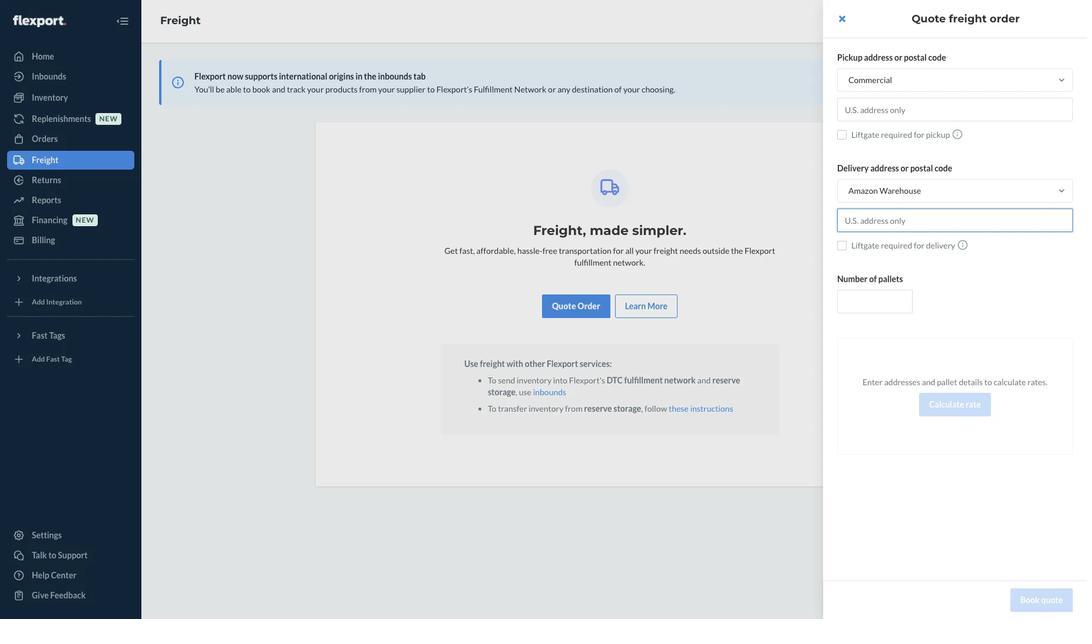 Task type: vqa. For each thing, say whether or not it's contained in the screenshot.
the Quote
yes



Task type: locate. For each thing, give the bounding box(es) containing it.
code
[[929, 52, 946, 62], [935, 163, 953, 173]]

2 required from the top
[[881, 240, 913, 251]]

freight
[[949, 12, 987, 25]]

None checkbox
[[838, 130, 847, 139]]

for left delivery
[[914, 240, 925, 251]]

pickup address or postal code
[[838, 52, 946, 62]]

liftgate
[[852, 130, 880, 140], [852, 240, 880, 251]]

or up warehouse at the right of the page
[[901, 163, 909, 173]]

1 vertical spatial address
[[871, 163, 899, 173]]

required up delivery address or postal code on the top right of the page
[[881, 130, 913, 140]]

code for delivery address or postal code
[[935, 163, 953, 173]]

or
[[895, 52, 903, 62], [901, 163, 909, 173]]

pallets
[[879, 274, 903, 284]]

code down quote
[[929, 52, 946, 62]]

0 vertical spatial for
[[914, 130, 925, 140]]

required
[[881, 130, 913, 140], [881, 240, 913, 251]]

u.s. address only text field up delivery
[[838, 209, 1073, 232]]

and
[[922, 377, 936, 387]]

liftgate required for pickup
[[852, 130, 950, 140]]

1 vertical spatial postal
[[911, 163, 933, 173]]

order
[[990, 12, 1020, 25]]

to
[[985, 377, 992, 387]]

rates.
[[1028, 377, 1048, 387]]

address up amazon warehouse at the top of the page
[[871, 163, 899, 173]]

1 vertical spatial u.s. address only text field
[[838, 209, 1073, 232]]

u.s. address only text field up "pickup"
[[838, 98, 1073, 121]]

book
[[1021, 595, 1040, 605]]

for left "pickup"
[[914, 130, 925, 140]]

number
[[838, 274, 868, 284]]

0 vertical spatial address
[[864, 52, 893, 62]]

1 vertical spatial for
[[914, 240, 925, 251]]

delivery
[[926, 240, 956, 251]]

1 vertical spatial liftgate
[[852, 240, 880, 251]]

calculate rate
[[930, 400, 981, 410]]

liftgate up number of pallets
[[852, 240, 880, 251]]

1 vertical spatial required
[[881, 240, 913, 251]]

0 vertical spatial code
[[929, 52, 946, 62]]

quote
[[1042, 595, 1063, 605]]

details
[[959, 377, 983, 387]]

commercial
[[849, 75, 892, 85]]

enter
[[863, 377, 883, 387]]

postal up warehouse at the right of the page
[[911, 163, 933, 173]]

book quote button
[[1011, 589, 1073, 612]]

postal down quote
[[904, 52, 927, 62]]

code down "pickup"
[[935, 163, 953, 173]]

1 for from the top
[[914, 130, 925, 140]]

1 required from the top
[[881, 130, 913, 140]]

enter addresses and pallet details to calculate rates.
[[863, 377, 1048, 387]]

required for delivery
[[881, 240, 913, 251]]

for for pickup
[[914, 130, 925, 140]]

warehouse
[[880, 186, 921, 196]]

0 vertical spatial liftgate
[[852, 130, 880, 140]]

U.S. address only text field
[[838, 98, 1073, 121], [838, 209, 1073, 232]]

pickup
[[926, 130, 950, 140]]

or for commercial
[[895, 52, 903, 62]]

1 u.s. address only text field from the top
[[838, 98, 1073, 121]]

2 liftgate from the top
[[852, 240, 880, 251]]

2 for from the top
[[914, 240, 925, 251]]

required for pickup
[[881, 130, 913, 140]]

2 u.s. address only text field from the top
[[838, 209, 1073, 232]]

liftgate up delivery
[[852, 130, 880, 140]]

0 vertical spatial or
[[895, 52, 903, 62]]

or for amazon warehouse
[[901, 163, 909, 173]]

or right "pickup" on the right top of the page
[[895, 52, 903, 62]]

0 vertical spatial postal
[[904, 52, 927, 62]]

delivery address or postal code
[[838, 163, 953, 173]]

delivery
[[838, 163, 869, 173]]

1 vertical spatial or
[[901, 163, 909, 173]]

liftgate for liftgate required for delivery
[[852, 240, 880, 251]]

postal for commercial
[[904, 52, 927, 62]]

addresses
[[885, 377, 921, 387]]

1 vertical spatial code
[[935, 163, 953, 173]]

1 liftgate from the top
[[852, 130, 880, 140]]

for
[[914, 130, 925, 140], [914, 240, 925, 251]]

address
[[864, 52, 893, 62], [871, 163, 899, 173]]

0 vertical spatial u.s. address only text field
[[838, 98, 1073, 121]]

None number field
[[838, 290, 913, 314]]

0 vertical spatial required
[[881, 130, 913, 140]]

amazon warehouse
[[849, 186, 921, 196]]

quote
[[912, 12, 946, 25]]

required up pallets
[[881, 240, 913, 251]]

u.s. address only text field for liftgate required for pickup
[[838, 98, 1073, 121]]

None checkbox
[[838, 241, 847, 250]]

of
[[870, 274, 877, 284]]

postal
[[904, 52, 927, 62], [911, 163, 933, 173]]

address up commercial
[[864, 52, 893, 62]]



Task type: describe. For each thing, give the bounding box(es) containing it.
amazon
[[849, 186, 878, 196]]

calculate
[[994, 377, 1026, 387]]

quote freight order
[[912, 12, 1020, 25]]

for for delivery
[[914, 240, 925, 251]]

postal for amazon warehouse
[[911, 163, 933, 173]]

liftgate for liftgate required for pickup
[[852, 130, 880, 140]]

address for pickup
[[864, 52, 893, 62]]

calculate rate button
[[920, 393, 991, 417]]

liftgate required for delivery
[[852, 240, 956, 251]]

pickup
[[838, 52, 863, 62]]

number of pallets
[[838, 274, 903, 284]]

address for delivery
[[871, 163, 899, 173]]

book quote
[[1021, 595, 1063, 605]]

pallet
[[937, 377, 958, 387]]

rate
[[966, 400, 981, 410]]

calculate
[[930, 400, 965, 410]]

close image
[[839, 14, 846, 24]]

u.s. address only text field for liftgate required for delivery
[[838, 209, 1073, 232]]

code for pickup address or postal code
[[929, 52, 946, 62]]



